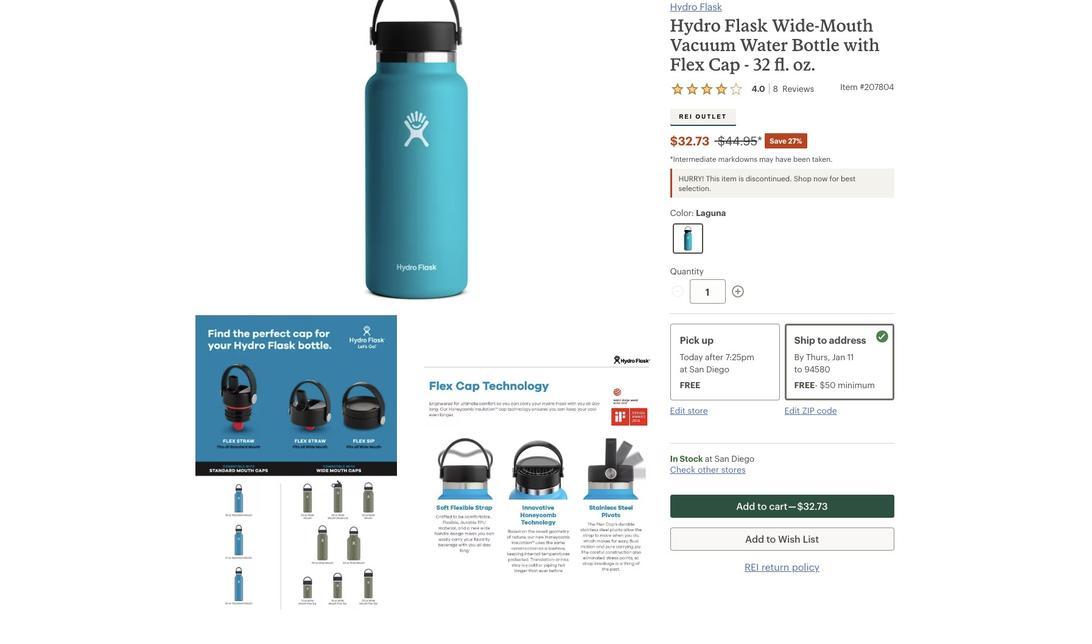 Task type: vqa. For each thing, say whether or not it's contained in the screenshot.
By Thurs, Jan 11 to 94580 FREE - $50 minimum
yes



Task type: describe. For each thing, give the bounding box(es) containing it.
0 horizontal spatial flask
[[700, 1, 722, 12]]

add to cart—$32.73 button
[[670, 495, 894, 518]]

item
[[722, 174, 737, 183]]

$44.95
[[718, 133, 757, 148]]

add to cart—$32.73
[[736, 501, 828, 512]]

rei for rei return policy
[[745, 561, 759, 573]]

oz.
[[793, 54, 815, 74]]

flex
[[670, 54, 705, 74]]

$32.73 $44.95 *
[[670, 133, 762, 148]]

ship
[[794, 334, 815, 346]]

stores
[[721, 465, 746, 475]]

pick up today after 7:25pm at san diego free
[[680, 334, 754, 390]]

this
[[706, 174, 720, 183]]

save 27%
[[770, 137, 802, 145]]

other
[[698, 465, 719, 475]]

check
[[670, 465, 696, 475]]

today
[[680, 352, 703, 362]]

minimum
[[838, 380, 875, 390]]

rei for rei outlet
[[679, 113, 693, 120]]

inherit color_13 5 3 image
[[875, 329, 889, 344]]

pick
[[680, 334, 700, 346]]

with
[[844, 35, 880, 55]]

hurry!
[[679, 174, 704, 183]]

fl.
[[774, 54, 789, 74]]

8 reviews
[[773, 83, 814, 94]]

been
[[793, 155, 810, 163]]

in stock at san diego check other stores
[[670, 454, 754, 475]]

add to wish list button
[[670, 528, 894, 551]]

to for wish
[[767, 533, 776, 545]]

selection.
[[679, 184, 711, 192]]

11
[[847, 352, 854, 362]]

san inside pick up today after 7:25pm at san diego free
[[689, 364, 704, 374]]

2 hydro from the top
[[670, 15, 721, 35]]

for
[[830, 174, 839, 183]]

policy
[[792, 561, 820, 573]]

rei return policy button
[[745, 561, 820, 574]]

discontinued.
[[746, 174, 792, 183]]

outlet
[[696, 113, 727, 120]]

*intermediate
[[670, 155, 716, 163]]

store
[[688, 406, 708, 416]]

have
[[775, 155, 791, 163]]

rei outlet button
[[670, 109, 736, 125]]

save
[[770, 137, 787, 145]]

free inside the by thurs, jan 11 to 94580 free - $50 minimum
[[794, 380, 815, 390]]

rei return policy
[[745, 561, 820, 573]]

taken.
[[812, 155, 833, 163]]

hurry! this item is discontinued. shop now for best selection.
[[679, 174, 856, 192]]

diego inside in stock at san diego check other stores
[[732, 454, 754, 464]]

1 hydro from the top
[[670, 1, 697, 12]]

increment quantity image
[[730, 284, 745, 299]]

at inside in stock at san diego check other stores
[[705, 454, 712, 464]]

to for address
[[817, 334, 827, 346]]

vacuum
[[670, 35, 736, 55]]

color: laguna image
[[684, 227, 692, 251]]

return
[[762, 561, 789, 573]]

32
[[753, 54, 770, 74]]

edit for pick
[[670, 406, 685, 416]]

up
[[702, 334, 714, 346]]

hydro flask hydro flask wide-mouth vacuum water bottle with flex cap - 32 fl. oz.
[[670, 1, 880, 74]]

now
[[813, 174, 828, 183]]

$50
[[820, 380, 836, 390]]

stock
[[680, 454, 703, 464]]

*
[[757, 133, 762, 148]]

shop
[[794, 174, 812, 183]]



Task type: locate. For each thing, give the bounding box(es) containing it.
0 horizontal spatial free
[[680, 380, 700, 390]]

- inside the by thurs, jan 11 to 94580 free - $50 minimum
[[815, 380, 818, 390]]

laguna
[[696, 208, 726, 218]]

thurs,
[[806, 352, 830, 362]]

at up other
[[705, 454, 712, 464]]

color:
[[670, 208, 694, 218]]

to left wish
[[767, 533, 776, 545]]

diego down after
[[706, 364, 729, 374]]

None number field
[[690, 279, 726, 304]]

color: laguna
[[670, 208, 726, 218]]

edit left store
[[670, 406, 685, 416]]

edit
[[670, 406, 685, 416], [785, 406, 800, 416]]

rei outlet
[[679, 113, 727, 120]]

diego up the stores
[[732, 454, 754, 464]]

hydro flask link
[[670, 0, 722, 13]]

markdowns
[[718, 155, 757, 163]]

1 vertical spatial diego
[[732, 454, 754, 464]]

water
[[740, 35, 788, 55]]

1 edit from the left
[[670, 406, 685, 416]]

san inside in stock at san diego check other stores
[[715, 454, 729, 464]]

flask up vacuum
[[700, 1, 722, 12]]

code
[[817, 406, 837, 416]]

add left wish
[[745, 533, 764, 545]]

add for add to wish list
[[745, 533, 764, 545]]

2 edit from the left
[[785, 406, 800, 416]]

to inside add to cart—$32.73 popup button
[[758, 501, 767, 512]]

0 horizontal spatial san
[[689, 364, 704, 374]]

- left $50
[[815, 380, 818, 390]]

flask up 32
[[725, 15, 768, 35]]

hydro
[[670, 1, 697, 12], [670, 15, 721, 35]]

after
[[705, 352, 723, 362]]

list
[[803, 533, 819, 545]]

diego
[[706, 364, 729, 374], [732, 454, 754, 464]]

add down the stores
[[736, 501, 755, 512]]

0 vertical spatial hydro
[[670, 1, 697, 12]]

1 vertical spatial flask
[[725, 15, 768, 35]]

zip
[[802, 406, 815, 416]]

0 horizontal spatial edit
[[670, 406, 685, 416]]

0 vertical spatial san
[[689, 364, 704, 374]]

wish
[[778, 533, 801, 545]]

reviews
[[782, 83, 814, 94]]

0 vertical spatial flask
[[700, 1, 722, 12]]

hydro down hydro flask 'link' in the top of the page
[[670, 15, 721, 35]]

bottle
[[792, 35, 840, 55]]

2 free from the left
[[794, 380, 815, 390]]

8
[[773, 83, 778, 94]]

is
[[739, 174, 744, 183]]

diego inside pick up today after 7:25pm at san diego free
[[706, 364, 729, 374]]

27%
[[788, 137, 802, 145]]

0 horizontal spatial at
[[680, 364, 687, 374]]

add inside add to wish list button
[[745, 533, 764, 545]]

san down today
[[689, 364, 704, 374]]

rei left return
[[745, 561, 759, 573]]

1 horizontal spatial flask
[[725, 15, 768, 35]]

1 vertical spatial add
[[745, 533, 764, 545]]

at down today
[[680, 364, 687, 374]]

san up the stores
[[715, 454, 729, 464]]

1 horizontal spatial free
[[794, 380, 815, 390]]

- left 32
[[744, 54, 749, 74]]

at inside pick up today after 7:25pm at san diego free
[[680, 364, 687, 374]]

jan
[[832, 352, 845, 362]]

to right "ship" on the bottom right of page
[[817, 334, 827, 346]]

item #207804
[[840, 82, 894, 92]]

wide-
[[772, 15, 820, 35]]

1 horizontal spatial diego
[[732, 454, 754, 464]]

by thurs, jan 11 to 94580 free - $50 minimum
[[794, 352, 875, 390]]

edit zip code
[[785, 406, 837, 416]]

edit zip code button
[[785, 406, 837, 417]]

free down 94580
[[794, 380, 815, 390]]

0 vertical spatial rei
[[679, 113, 693, 120]]

may
[[759, 155, 774, 163]]

0 vertical spatial add
[[736, 501, 755, 512]]

add
[[736, 501, 755, 512], [745, 533, 764, 545]]

to down by
[[794, 364, 802, 374]]

add inside add to cart—$32.73 popup button
[[736, 501, 755, 512]]

to
[[817, 334, 827, 346], [794, 364, 802, 374], [758, 501, 767, 512], [767, 533, 776, 545]]

san
[[689, 364, 704, 374], [715, 454, 729, 464]]

1 horizontal spatial -
[[815, 380, 818, 390]]

edit store
[[670, 406, 708, 416]]

$32.73
[[670, 133, 710, 148]]

in
[[670, 454, 678, 464]]

add for add to cart—$32.73
[[736, 501, 755, 512]]

by
[[794, 352, 804, 362]]

1 horizontal spatial san
[[715, 454, 729, 464]]

1 vertical spatial san
[[715, 454, 729, 464]]

to left cart—$32.73
[[758, 501, 767, 512]]

to for cart—$32.73
[[758, 501, 767, 512]]

#207804
[[860, 82, 894, 92]]

edit for by
[[785, 406, 800, 416]]

add to wish list
[[745, 533, 819, 545]]

1 vertical spatial at
[[705, 454, 712, 464]]

1 horizontal spatial rei
[[745, 561, 759, 573]]

best
[[841, 174, 856, 183]]

-
[[744, 54, 749, 74], [815, 380, 818, 390]]

hydro up vacuum
[[670, 1, 697, 12]]

to inside the by thurs, jan 11 to 94580 free - $50 minimum
[[794, 364, 802, 374]]

0 vertical spatial at
[[680, 364, 687, 374]]

0 horizontal spatial -
[[744, 54, 749, 74]]

*intermediate markdowns may have been taken.
[[670, 155, 833, 163]]

free inside pick up today after 7:25pm at san diego free
[[680, 380, 700, 390]]

1 free from the left
[[680, 380, 700, 390]]

rei up $32.73
[[679, 113, 693, 120]]

check other stores button
[[670, 465, 746, 476]]

- inside hydro flask hydro flask wide-mouth vacuum water bottle with flex cap - 32 fl. oz.
[[744, 54, 749, 74]]

1 horizontal spatial at
[[705, 454, 712, 464]]

mouth
[[820, 15, 873, 35]]

1 vertical spatial rei
[[745, 561, 759, 573]]

4.0
[[752, 83, 765, 94]]

decrement quantity image
[[670, 284, 685, 299]]

cart—$32.73
[[769, 501, 828, 512]]

free up edit store
[[680, 380, 700, 390]]

0 vertical spatial diego
[[706, 364, 729, 374]]

at
[[680, 364, 687, 374], [705, 454, 712, 464]]

ship to address
[[794, 334, 866, 346]]

address
[[829, 334, 866, 346]]

94580
[[804, 364, 830, 374]]

rei
[[679, 113, 693, 120], [745, 561, 759, 573]]

0 horizontal spatial diego
[[706, 364, 729, 374]]

free
[[680, 380, 700, 390], [794, 380, 815, 390]]

edit left zip
[[785, 406, 800, 416]]

to inside add to wish list button
[[767, 533, 776, 545]]

7:25pm
[[726, 352, 754, 362]]

cap
[[709, 54, 740, 74]]

item
[[840, 82, 858, 92]]

1 horizontal spatial edit
[[785, 406, 800, 416]]

0 vertical spatial -
[[744, 54, 749, 74]]

flask
[[700, 1, 722, 12], [725, 15, 768, 35]]

rei inside rei outlet popup button
[[679, 113, 693, 120]]

edit store button
[[670, 406, 708, 417]]

1 vertical spatial hydro
[[670, 15, 721, 35]]

quantity
[[670, 266, 704, 276]]

0 horizontal spatial rei
[[679, 113, 693, 120]]

1 vertical spatial -
[[815, 380, 818, 390]]

rei inside rei return policy button
[[745, 561, 759, 573]]



